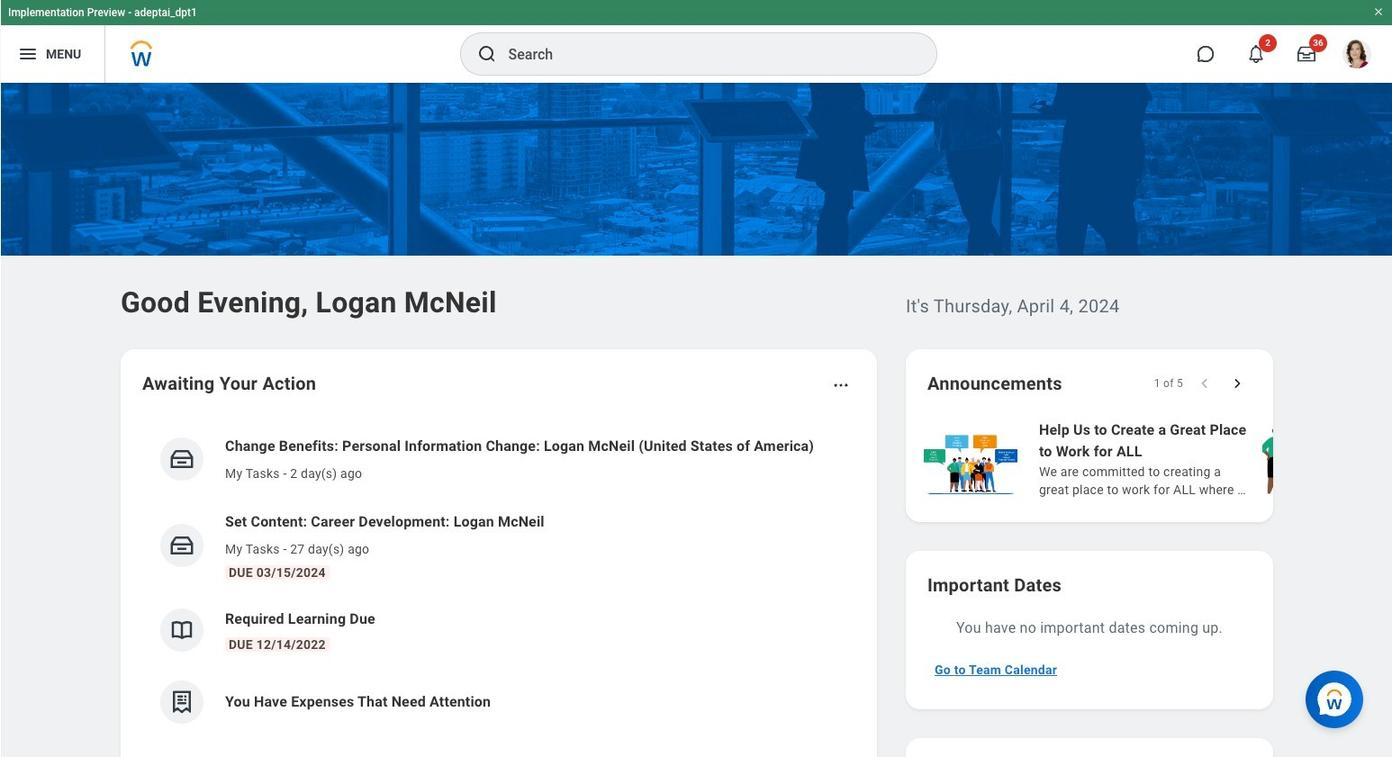 Task type: vqa. For each thing, say whether or not it's contained in the screenshot.
12/23/2023 text field
no



Task type: locate. For each thing, give the bounding box(es) containing it.
banner
[[0, 0, 1392, 83]]

related actions image
[[831, 376, 849, 394]]

main content
[[0, 83, 1392, 757]]

0 vertical spatial inbox image
[[168, 446, 195, 473]]

chevron left small image
[[1195, 375, 1213, 393]]

dashboard expenses image
[[168, 689, 195, 716]]

inbox image
[[168, 446, 195, 473], [168, 532, 195, 559]]

justify image
[[16, 43, 38, 65]]

Search Workday  search field
[[507, 34, 898, 74]]

book open image
[[168, 617, 195, 644]]

list
[[919, 418, 1392, 501], [141, 421, 855, 738]]

status
[[1153, 376, 1182, 391]]

1 vertical spatial inbox image
[[168, 532, 195, 559]]

0 horizontal spatial list
[[141, 421, 855, 738]]

profile logan mcneil image
[[1342, 40, 1371, 72]]



Task type: describe. For each thing, give the bounding box(es) containing it.
notifications large image
[[1246, 45, 1264, 63]]

1 horizontal spatial list
[[919, 418, 1392, 501]]

search image
[[475, 43, 497, 65]]

inbox large image
[[1297, 45, 1315, 63]]

2 inbox image from the top
[[168, 532, 195, 559]]

1 inbox image from the top
[[168, 446, 195, 473]]

chevron right small image
[[1227, 375, 1245, 393]]

close environment banner image
[[1372, 6, 1383, 17]]



